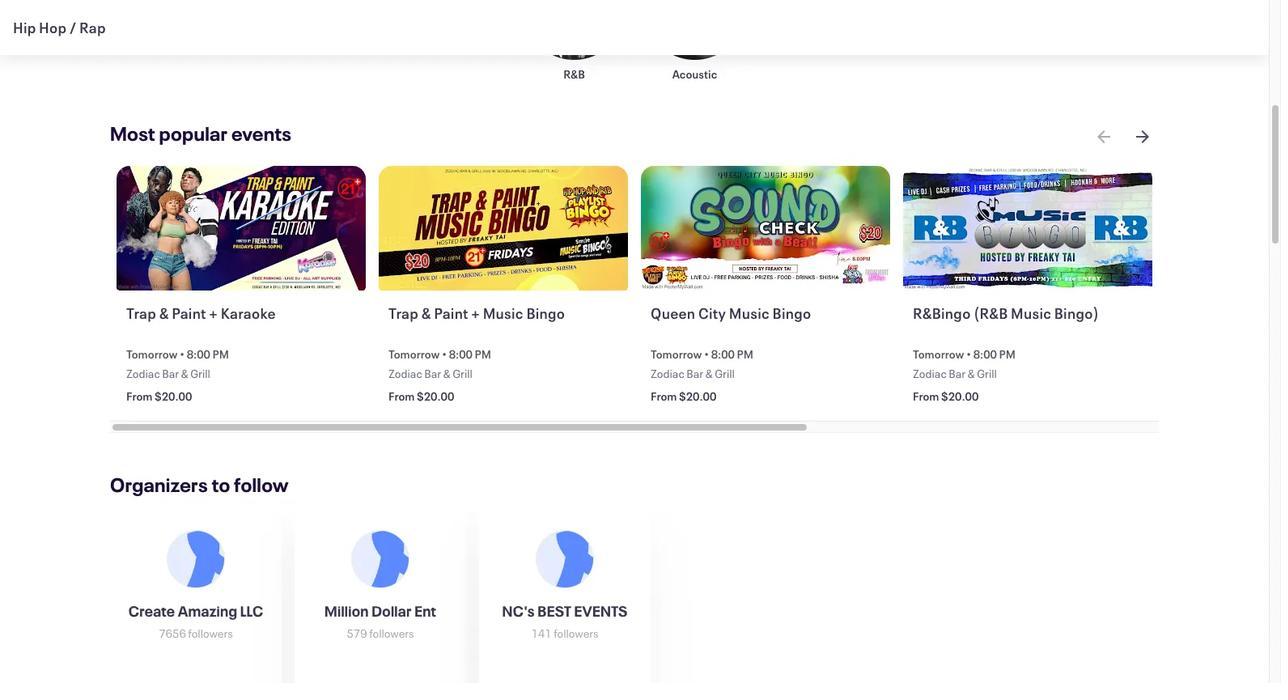 Task type: describe. For each thing, give the bounding box(es) containing it.
8:00 for trap & paint + music bingo
[[449, 347, 473, 362]]

trap & paint + karaoke
[[126, 303, 276, 323]]

(r&b
[[974, 303, 1008, 323]]

tomorrow • 8:00 pm zodiac bar & grill from $20.00 for trap & paint + karaoke
[[126, 347, 229, 404]]

queen
[[651, 303, 696, 323]]

organizers to follow
[[110, 472, 289, 498]]

zodiac for trap & paint + karaoke
[[126, 366, 160, 382]]

trap & paint + karaoke primary image image
[[117, 166, 366, 290]]

from for trap & paint + music bingo
[[389, 389, 415, 404]]

zodiac for r&bingo (r&b music bingo)
[[913, 366, 947, 382]]

2 bingo from the left
[[773, 303, 811, 323]]

pm for queen city music bingo
[[737, 347, 754, 362]]

follow
[[234, 472, 289, 498]]

r&bingo (r&b music bingo)
[[913, 303, 1099, 323]]

zodiac for trap & paint + music bingo
[[389, 366, 422, 382]]

followers for amazing
[[188, 626, 233, 641]]

8:00 for r&bingo (r&b music bingo)
[[973, 347, 997, 362]]

+ for karaoke
[[209, 303, 218, 323]]

1 bingo from the left
[[526, 303, 565, 323]]

create
[[129, 602, 175, 621]]

followers for best
[[554, 626, 599, 641]]

zodiac for queen city music bingo
[[651, 366, 685, 382]]

bar for trap & paint + karaoke
[[162, 366, 179, 382]]

bingo)
[[1055, 303, 1099, 323]]

trap & paint + music bingo link
[[389, 303, 622, 344]]

r&bingo
[[913, 303, 971, 323]]

events
[[231, 121, 291, 147]]

grill for trap & paint + music bingo
[[453, 366, 473, 382]]

& for queen city music bingo
[[706, 366, 713, 382]]

pm for trap & paint + music bingo
[[475, 347, 491, 362]]

tomorrow • 8:00 pm zodiac bar & grill from $20.00 for r&bingo (r&b music bingo)
[[913, 347, 1016, 404]]

city
[[698, 303, 726, 323]]

r&bingo (r&b music bingo) primary image image
[[903, 166, 1153, 290]]

events
[[574, 602, 628, 621]]

from for queen city music bingo
[[651, 389, 677, 404]]

bar for r&bingo (r&b music bingo)
[[949, 366, 966, 382]]

arrow left chunky_svg image
[[1094, 127, 1114, 147]]

million
[[325, 602, 369, 621]]

tomorrow • 8:00 pm zodiac bar & grill from $20.00 for trap & paint + music bingo
[[389, 347, 491, 404]]

popular
[[159, 121, 228, 147]]

ent
[[415, 602, 436, 621]]

karaoke
[[221, 303, 276, 323]]

most popular events
[[110, 121, 291, 147]]

organizers
[[110, 472, 208, 498]]

& for r&bingo (r&b music bingo)
[[968, 366, 975, 382]]

tomorrow for r&bingo (r&b music bingo)
[[913, 347, 964, 362]]

tomorrow for trap & paint + karaoke
[[126, 347, 178, 362]]

trap & paint + music bingo
[[389, 303, 565, 323]]

+ for music
[[471, 303, 480, 323]]

music for r&bingo (r&b music bingo)
[[1011, 303, 1052, 323]]

queen city music bingo
[[651, 303, 811, 323]]

rap
[[79, 18, 106, 37]]

tomorrow • 8:00 pm zodiac bar & grill from $20.00 for queen city music bingo
[[651, 347, 754, 404]]

acoustic
[[672, 66, 717, 82]]

579
[[347, 626, 367, 641]]

from for trap & paint + karaoke
[[126, 389, 153, 404]]



Task type: locate. For each thing, give the bounding box(es) containing it.
tomorrow • 8:00 pm zodiac bar & grill from $20.00 down r&bingo
[[913, 347, 1016, 404]]

8:00 for trap & paint + karaoke
[[187, 347, 210, 362]]

• for trap & paint + music bingo
[[442, 347, 447, 362]]

music
[[483, 303, 524, 323], [729, 303, 770, 323], [1011, 303, 1052, 323]]

from for r&bingo (r&b music bingo)
[[913, 389, 939, 404]]

3 grill from the left
[[715, 366, 735, 382]]

4 grill from the left
[[977, 366, 997, 382]]

create amazing llc 7656 followers
[[129, 602, 263, 641]]

3 from from the left
[[651, 389, 677, 404]]

1 horizontal spatial trap
[[389, 303, 419, 323]]

followers down amazing
[[188, 626, 233, 641]]

2 tomorrow • 8:00 pm zodiac bar & grill from $20.00 from the left
[[389, 347, 491, 404]]

• for trap & paint + karaoke
[[180, 347, 185, 362]]

trap
[[126, 303, 156, 323], [389, 303, 419, 323]]

hip hop / rap
[[13, 18, 106, 37]]

4 zodiac from the left
[[913, 366, 947, 382]]

grill for trap & paint + karaoke
[[190, 366, 210, 382]]

1 music from the left
[[483, 303, 524, 323]]

paint for karaoke
[[172, 303, 206, 323]]

2 bar from the left
[[424, 366, 441, 382]]

hip
[[13, 18, 36, 37]]

bar down r&bingo
[[949, 366, 966, 382]]

trap for trap & paint + karaoke
[[126, 303, 156, 323]]

tomorrow down r&bingo
[[913, 347, 964, 362]]

$20.00 for trap & paint + music bingo
[[417, 389, 454, 404]]

pm down r&bingo (r&b music bingo) link
[[999, 347, 1016, 362]]

tomorrow down queen
[[651, 347, 702, 362]]

tomorrow for queen city music bingo
[[651, 347, 702, 362]]

most
[[110, 121, 155, 147]]

8:00
[[187, 347, 210, 362], [449, 347, 473, 362], [711, 347, 735, 362], [973, 347, 997, 362]]

trap inside trap & paint + karaoke link
[[126, 303, 156, 323]]

$20.00 for r&bingo (r&b music bingo)
[[941, 389, 979, 404]]

pm down queen city music bingo link
[[737, 347, 754, 362]]

4 tomorrow from the left
[[913, 347, 964, 362]]

8:00 down (r&b
[[973, 347, 997, 362]]

0 horizontal spatial music
[[483, 303, 524, 323]]

bar down trap & paint + karaoke
[[162, 366, 179, 382]]

tomorrow • 8:00 pm zodiac bar & grill from $20.00
[[126, 347, 229, 404], [389, 347, 491, 404], [651, 347, 754, 404], [913, 347, 1016, 404]]

8:00 down trap & paint + music bingo on the left
[[449, 347, 473, 362]]

nc's best events 141 followers
[[502, 602, 628, 641]]

1 horizontal spatial followers
[[369, 626, 414, 641]]

0 horizontal spatial trap
[[126, 303, 156, 323]]

0 horizontal spatial bingo
[[526, 303, 565, 323]]

trap inside trap & paint + music bingo link
[[389, 303, 419, 323]]

1 trap from the left
[[126, 303, 156, 323]]

3 pm from the left
[[737, 347, 754, 362]]

r&bingo (r&b music bingo) link
[[913, 303, 1146, 344]]

bar down trap & paint + music bingo on the left
[[424, 366, 441, 382]]

nc's
[[502, 602, 535, 621]]

1 pm from the left
[[212, 347, 229, 362]]

2 from from the left
[[389, 389, 415, 404]]

2 music from the left
[[729, 303, 770, 323]]

llc
[[240, 602, 263, 621]]

3 $20.00 from the left
[[679, 389, 717, 404]]

zodiac
[[126, 366, 160, 382], [389, 366, 422, 382], [651, 366, 685, 382], [913, 366, 947, 382]]

followers inside create amazing llc 7656 followers
[[188, 626, 233, 641]]

4 $20.00 from the left
[[941, 389, 979, 404]]

4 tomorrow • 8:00 pm zodiac bar & grill from $20.00 from the left
[[913, 347, 1016, 404]]

1 tomorrow from the left
[[126, 347, 178, 362]]

$20.00 for queen city music bingo
[[679, 389, 717, 404]]

1 followers from the left
[[188, 626, 233, 641]]

dollar
[[372, 602, 412, 621]]

grill for queen city music bingo
[[715, 366, 735, 382]]

2 8:00 from the left
[[449, 347, 473, 362]]

1 zodiac from the left
[[126, 366, 160, 382]]

3 • from the left
[[704, 347, 709, 362]]

4 pm from the left
[[999, 347, 1016, 362]]

grill down trap & paint + music bingo on the left
[[453, 366, 473, 382]]

7656
[[159, 626, 186, 641]]

million dollar ent 579 followers
[[325, 602, 436, 641]]

acoustic link
[[644, 0, 745, 82]]

4 bar from the left
[[949, 366, 966, 382]]

from
[[126, 389, 153, 404], [389, 389, 415, 404], [651, 389, 677, 404], [913, 389, 939, 404]]

r&b
[[564, 66, 585, 82]]

0 horizontal spatial followers
[[188, 626, 233, 641]]

+ inside trap & paint + music bingo link
[[471, 303, 480, 323]]

tomorrow down trap & paint + music bingo on the left
[[389, 347, 440, 362]]

tomorrow • 8:00 pm zodiac bar & grill from $20.00 down trap & paint + karaoke
[[126, 347, 229, 404]]

followers down the dollar
[[369, 626, 414, 641]]

2 • from the left
[[442, 347, 447, 362]]

1 horizontal spatial +
[[471, 303, 480, 323]]

grill down (r&b
[[977, 366, 997, 382]]

bar for queen city music bingo
[[687, 366, 704, 382]]

3 music from the left
[[1011, 303, 1052, 323]]

1 $20.00 from the left
[[155, 389, 192, 404]]

trap & paint + music bingo primary image image
[[379, 166, 628, 290]]

+ inside trap & paint + karaoke link
[[209, 303, 218, 323]]

followers inside nc's best events 141 followers
[[554, 626, 599, 641]]

queen city music bingo link
[[651, 303, 884, 344]]

amazing
[[178, 602, 237, 621]]

1 8:00 from the left
[[187, 347, 210, 362]]

+
[[209, 303, 218, 323], [471, 303, 480, 323]]

followers down best
[[554, 626, 599, 641]]

$20.00
[[155, 389, 192, 404], [417, 389, 454, 404], [679, 389, 717, 404], [941, 389, 979, 404]]

pm down trap & paint + music bingo link
[[475, 347, 491, 362]]

• down r&bingo
[[966, 347, 971, 362]]

& for trap & paint + karaoke
[[181, 366, 188, 382]]

3 zodiac from the left
[[651, 366, 685, 382]]

pm down trap & paint + karaoke link at the left of the page
[[212, 347, 229, 362]]

2 horizontal spatial followers
[[554, 626, 599, 641]]

3 tomorrow from the left
[[651, 347, 702, 362]]

2 horizontal spatial music
[[1011, 303, 1052, 323]]

tomorrow for trap & paint + music bingo
[[389, 347, 440, 362]]

1 horizontal spatial paint
[[434, 303, 468, 323]]

8:00 for queen city music bingo
[[711, 347, 735, 362]]

1 + from the left
[[209, 303, 218, 323]]

4 • from the left
[[966, 347, 971, 362]]

2 grill from the left
[[453, 366, 473, 382]]

2 pm from the left
[[475, 347, 491, 362]]

• down trap & paint + karaoke
[[180, 347, 185, 362]]

arrow right chunky_svg image
[[1133, 127, 1153, 147]]

& for trap & paint + music bingo
[[443, 366, 451, 382]]

3 tomorrow • 8:00 pm zodiac bar & grill from $20.00 from the left
[[651, 347, 754, 404]]

pm for trap & paint + karaoke
[[212, 347, 229, 362]]

pm
[[212, 347, 229, 362], [475, 347, 491, 362], [737, 347, 754, 362], [999, 347, 1016, 362]]

hop
[[39, 18, 67, 37]]

bar for trap & paint + music bingo
[[424, 366, 441, 382]]

• down trap & paint + music bingo on the left
[[442, 347, 447, 362]]

4 8:00 from the left
[[973, 347, 997, 362]]

trap & paint + karaoke link
[[126, 303, 359, 344]]

1 horizontal spatial music
[[729, 303, 770, 323]]

• for r&bingo (r&b music bingo)
[[966, 347, 971, 362]]

tomorrow down trap & paint + karaoke
[[126, 347, 178, 362]]

grill
[[190, 366, 210, 382], [453, 366, 473, 382], [715, 366, 735, 382], [977, 366, 997, 382]]

followers for dollar
[[369, 626, 414, 641]]

2 trap from the left
[[389, 303, 419, 323]]

/
[[69, 18, 77, 37]]

bar down the city
[[687, 366, 704, 382]]

to
[[212, 472, 230, 498]]

grill down queen city music bingo
[[715, 366, 735, 382]]

1 from from the left
[[126, 389, 153, 404]]

bingo
[[526, 303, 565, 323], [773, 303, 811, 323]]

• down the city
[[704, 347, 709, 362]]

1 horizontal spatial bingo
[[773, 303, 811, 323]]

r&b link
[[524, 0, 625, 82]]

1 bar from the left
[[162, 366, 179, 382]]

3 bar from the left
[[687, 366, 704, 382]]

1 tomorrow • 8:00 pm zodiac bar & grill from $20.00 from the left
[[126, 347, 229, 404]]

2 tomorrow from the left
[[389, 347, 440, 362]]

4 from from the left
[[913, 389, 939, 404]]

$20.00 for trap & paint + karaoke
[[155, 389, 192, 404]]

2 zodiac from the left
[[389, 366, 422, 382]]

•
[[180, 347, 185, 362], [442, 347, 447, 362], [704, 347, 709, 362], [966, 347, 971, 362]]

0 horizontal spatial paint
[[172, 303, 206, 323]]

tomorrow • 8:00 pm zodiac bar & grill from $20.00 down the city
[[651, 347, 754, 404]]

tomorrow • 8:00 pm zodiac bar & grill from $20.00 down trap & paint + music bingo on the left
[[389, 347, 491, 404]]

2 $20.00 from the left
[[417, 389, 454, 404]]

tomorrow
[[126, 347, 178, 362], [389, 347, 440, 362], [651, 347, 702, 362], [913, 347, 964, 362]]

8:00 down queen city music bingo
[[711, 347, 735, 362]]

best
[[538, 602, 571, 621]]

followers
[[188, 626, 233, 641], [369, 626, 414, 641], [554, 626, 599, 641]]

trap for trap & paint + music bingo
[[389, 303, 419, 323]]

&
[[159, 303, 169, 323], [421, 303, 431, 323], [181, 366, 188, 382], [443, 366, 451, 382], [706, 366, 713, 382], [968, 366, 975, 382]]

2 + from the left
[[471, 303, 480, 323]]

2 followers from the left
[[369, 626, 414, 641]]

grill down trap & paint + karaoke
[[190, 366, 210, 382]]

grill for r&bingo (r&b music bingo)
[[977, 366, 997, 382]]

3 8:00 from the left
[[711, 347, 735, 362]]

141
[[531, 626, 552, 641]]

2 paint from the left
[[434, 303, 468, 323]]

1 • from the left
[[180, 347, 185, 362]]

paint
[[172, 303, 206, 323], [434, 303, 468, 323]]

1 paint from the left
[[172, 303, 206, 323]]

bar
[[162, 366, 179, 382], [424, 366, 441, 382], [687, 366, 704, 382], [949, 366, 966, 382]]

followers inside million dollar ent 579 followers
[[369, 626, 414, 641]]

queen city music bingo primary image image
[[641, 166, 890, 290]]

8:00 down trap & paint + karaoke
[[187, 347, 210, 362]]

pm for r&bingo (r&b music bingo)
[[999, 347, 1016, 362]]

1 grill from the left
[[190, 366, 210, 382]]

paint for music
[[434, 303, 468, 323]]

3 followers from the left
[[554, 626, 599, 641]]

music for queen city music bingo
[[729, 303, 770, 323]]

0 horizontal spatial +
[[209, 303, 218, 323]]

• for queen city music bingo
[[704, 347, 709, 362]]



Task type: vqa. For each thing, say whether or not it's contained in the screenshot.
safe.
no



